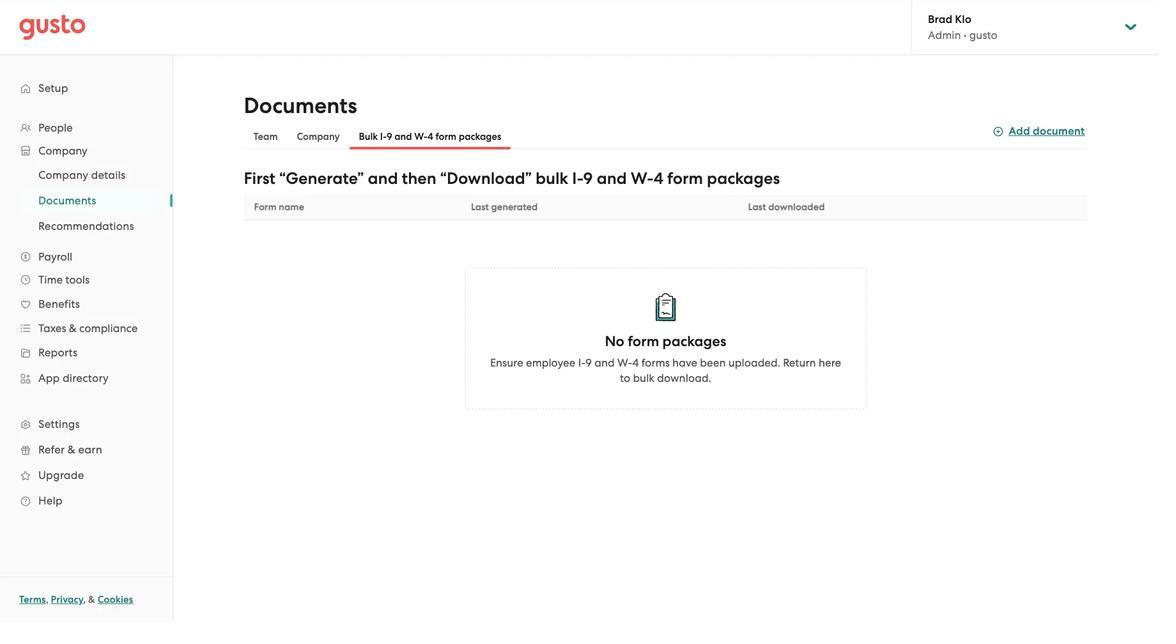 Task type: describe. For each thing, give the bounding box(es) containing it.
setup link
[[13, 77, 160, 100]]

1 vertical spatial i-
[[572, 169, 583, 189]]

payroll
[[38, 251, 72, 263]]

9 inside ensure employee i-9 and w-4 forms have been uploaded. return here to bulk download.
[[586, 357, 592, 370]]

people
[[38, 121, 73, 134]]

1 vertical spatial packages
[[707, 169, 780, 189]]

download.
[[657, 372, 712, 385]]

documents link
[[23, 189, 160, 212]]

form
[[254, 201, 277, 213]]

payroll button
[[13, 246, 160, 269]]

brad klo admin • gusto
[[928, 13, 998, 42]]

company inside dropdown button
[[38, 144, 87, 157]]

recommendations
[[38, 220, 134, 233]]

been
[[700, 357, 726, 370]]

time tools button
[[13, 269, 160, 292]]

document
[[1033, 125, 1085, 138]]

last for last generated
[[471, 201, 489, 213]]

1 vertical spatial form
[[667, 169, 703, 189]]

team
[[253, 131, 278, 143]]

privacy
[[51, 595, 83, 606]]

home image
[[19, 14, 86, 40]]

brad
[[928, 13, 953, 26]]

documents inside list
[[38, 194, 96, 207]]

downloaded
[[769, 201, 825, 213]]

first "generate" and then "download" bulk i-9 and w-4 form packages
[[244, 169, 780, 189]]

help link
[[13, 490, 160, 513]]

help
[[38, 495, 63, 508]]

last downloaded
[[748, 201, 825, 213]]

privacy link
[[51, 595, 83, 606]]

people button
[[13, 116, 160, 139]]

last for last downloaded
[[748, 201, 766, 213]]

reports link
[[13, 341, 160, 364]]

taxes & compliance
[[38, 322, 138, 335]]

taxes
[[38, 322, 66, 335]]

taxes & compliance button
[[13, 317, 160, 340]]

app directory
[[38, 372, 109, 385]]

refer & earn link
[[13, 439, 160, 462]]

company details link
[[23, 164, 160, 187]]

and inside ensure employee i-9 and w-4 forms have been uploaded. return here to bulk download.
[[595, 357, 615, 370]]

forms
[[642, 357, 670, 370]]

tools
[[65, 274, 90, 286]]

directory
[[63, 372, 109, 385]]

then
[[402, 169, 437, 189]]

reports
[[38, 347, 78, 359]]

admin
[[928, 29, 961, 42]]

add
[[1009, 125, 1031, 138]]

refer
[[38, 444, 65, 456]]

time tools
[[38, 274, 90, 286]]

bulk i-9 and w-4 form packages button
[[349, 124, 511, 150]]

klo
[[955, 13, 972, 26]]

add document
[[1009, 125, 1085, 138]]

cookies button
[[98, 593, 133, 608]]

bulk
[[359, 131, 378, 143]]

packages inside button
[[459, 131, 502, 143]]

team button
[[244, 124, 287, 150]]

here
[[819, 357, 841, 370]]

9 inside button
[[387, 131, 392, 143]]

bulk i-9 and w-4 form packages
[[359, 131, 502, 143]]

compliance
[[79, 322, 138, 335]]

earn
[[78, 444, 102, 456]]

cookies
[[98, 595, 133, 606]]

list containing people
[[0, 116, 173, 514]]

gusto navigation element
[[0, 55, 173, 534]]



Task type: vqa. For each thing, say whether or not it's contained in the screenshot.
management in OPENCOMP IS AN END-TO-END COMPENSATION MANAGEMENT PLATFORM. OPENCOMP USES PAYROLL INFORMATION FROM GUSTO TO OPTIMIZE YOUR COMPENSATION PROGRAM AND WORKFLOWS.
no



Task type: locate. For each thing, give the bounding box(es) containing it.
2 vertical spatial w-
[[618, 357, 633, 370]]

0 horizontal spatial documents
[[38, 194, 96, 207]]

0 vertical spatial company
[[297, 131, 340, 143]]

upgrade link
[[13, 464, 160, 487]]

1 vertical spatial 9
[[583, 169, 593, 189]]

0 horizontal spatial last
[[471, 201, 489, 213]]

company inside button
[[297, 131, 340, 143]]

1 horizontal spatial bulk
[[633, 372, 655, 385]]

first
[[244, 169, 276, 189]]

company button
[[287, 124, 349, 150]]

4 inside ensure employee i-9 and w-4 forms have been uploaded. return here to bulk download.
[[633, 357, 639, 370]]

2 , from the left
[[83, 595, 86, 606]]

0 vertical spatial packages
[[459, 131, 502, 143]]

1 last from the left
[[471, 201, 489, 213]]

1 vertical spatial 4
[[654, 169, 664, 189]]

bulk right the to
[[633, 372, 655, 385]]

company button
[[13, 139, 160, 162]]

&
[[69, 322, 77, 335], [68, 444, 75, 456], [88, 595, 95, 606]]

form
[[436, 131, 457, 143], [667, 169, 703, 189], [628, 333, 659, 350]]

ensure
[[490, 357, 524, 370]]

company
[[297, 131, 340, 143], [38, 144, 87, 157], [38, 169, 88, 182]]

return
[[783, 357, 816, 370]]

benefits
[[38, 298, 80, 311]]

1 list from the top
[[0, 116, 173, 514]]

add document link
[[994, 123, 1085, 140]]

2 list from the top
[[0, 162, 173, 239]]

0 vertical spatial i-
[[380, 131, 387, 143]]

company for company button
[[297, 131, 340, 143]]

bulk
[[536, 169, 569, 189], [633, 372, 655, 385]]

setup
[[38, 82, 68, 95]]

2 vertical spatial packages
[[663, 333, 727, 350]]

and inside button
[[395, 131, 412, 143]]

documents
[[244, 93, 357, 119], [38, 194, 96, 207]]

•
[[964, 29, 967, 42]]

company up "generate"
[[297, 131, 340, 143]]

recommendations link
[[23, 215, 160, 238]]

0 horizontal spatial bulk
[[536, 169, 569, 189]]

0 vertical spatial 9
[[387, 131, 392, 143]]

2 vertical spatial 4
[[633, 357, 639, 370]]

refer & earn
[[38, 444, 102, 456]]

w- inside button
[[414, 131, 428, 143]]

bulk up generated
[[536, 169, 569, 189]]

form name
[[254, 201, 304, 213]]

packages up "download"
[[459, 131, 502, 143]]

packages
[[459, 131, 502, 143], [707, 169, 780, 189], [663, 333, 727, 350]]

gusto
[[970, 29, 998, 42]]

2 vertical spatial i-
[[578, 357, 586, 370]]

i- inside ensure employee i-9 and w-4 forms have been uploaded. return here to bulk download.
[[578, 357, 586, 370]]

, left cookies
[[83, 595, 86, 606]]

app
[[38, 372, 60, 385]]

bulk inside ensure employee i-9 and w-4 forms have been uploaded. return here to bulk download.
[[633, 372, 655, 385]]

"generate"
[[279, 169, 364, 189]]

1 horizontal spatial 4
[[633, 357, 639, 370]]

benefits link
[[13, 293, 160, 316]]

to
[[620, 372, 631, 385]]

ensure employee i-9 and w-4 forms have been uploaded. return here to bulk download.
[[490, 357, 841, 385]]

1 vertical spatial bulk
[[633, 372, 655, 385]]

name
[[279, 201, 304, 213]]

1 horizontal spatial documents
[[244, 93, 357, 119]]

1 vertical spatial company
[[38, 144, 87, 157]]

2 vertical spatial form
[[628, 333, 659, 350]]

form inside button
[[436, 131, 457, 143]]

packages up last downloaded
[[707, 169, 780, 189]]

details
[[91, 169, 126, 182]]

documents up company button
[[244, 93, 357, 119]]

list containing company details
[[0, 162, 173, 239]]

0 horizontal spatial form
[[436, 131, 457, 143]]

0 vertical spatial bulk
[[536, 169, 569, 189]]

upgrade
[[38, 469, 84, 482]]

last down "download"
[[471, 201, 489, 213]]

0 vertical spatial w-
[[414, 131, 428, 143]]

generated
[[491, 201, 538, 213]]

9
[[387, 131, 392, 143], [583, 169, 593, 189], [586, 357, 592, 370]]

company down people
[[38, 144, 87, 157]]

"download"
[[440, 169, 532, 189]]

1 horizontal spatial last
[[748, 201, 766, 213]]

settings link
[[13, 413, 160, 436]]

i- inside button
[[380, 131, 387, 143]]

2 vertical spatial company
[[38, 169, 88, 182]]

app directory link
[[13, 367, 160, 390]]

terms , privacy , & cookies
[[19, 595, 133, 606]]

1 horizontal spatial form
[[628, 333, 659, 350]]

2 horizontal spatial 4
[[654, 169, 664, 189]]

2 vertical spatial &
[[88, 595, 95, 606]]

4
[[428, 131, 433, 143], [654, 169, 664, 189], [633, 357, 639, 370]]

2 vertical spatial 9
[[586, 357, 592, 370]]

0 vertical spatial documents
[[244, 93, 357, 119]]

i-
[[380, 131, 387, 143], [572, 169, 583, 189], [578, 357, 586, 370]]

1 vertical spatial w-
[[631, 169, 654, 189]]

& right taxes
[[69, 322, 77, 335]]

and
[[395, 131, 412, 143], [368, 169, 398, 189], [597, 169, 627, 189], [595, 357, 615, 370]]

& inside dropdown button
[[69, 322, 77, 335]]

terms link
[[19, 595, 46, 606]]

w- inside ensure employee i-9 and w-4 forms have been uploaded. return here to bulk download.
[[618, 357, 633, 370]]

uploaded.
[[729, 357, 781, 370]]

& for earn
[[68, 444, 75, 456]]

0 vertical spatial form
[[436, 131, 457, 143]]

no
[[605, 333, 625, 350]]

& left cookies
[[88, 595, 95, 606]]

time
[[38, 274, 63, 286]]

1 , from the left
[[46, 595, 48, 606]]

employee
[[526, 357, 576, 370]]

terms
[[19, 595, 46, 606]]

last left downloaded
[[748, 201, 766, 213]]

0 vertical spatial 4
[[428, 131, 433, 143]]

last generated
[[471, 201, 538, 213]]

2 horizontal spatial form
[[667, 169, 703, 189]]

1 vertical spatial documents
[[38, 194, 96, 207]]

w-
[[414, 131, 428, 143], [631, 169, 654, 189], [618, 357, 633, 370]]

settings
[[38, 418, 80, 431]]

2 last from the left
[[748, 201, 766, 213]]

0 vertical spatial &
[[69, 322, 77, 335]]

company down company dropdown button
[[38, 169, 88, 182]]

list
[[0, 116, 173, 514], [0, 162, 173, 239]]

last
[[471, 201, 489, 213], [748, 201, 766, 213]]

packages up have
[[663, 333, 727, 350]]

0 horizontal spatial 4
[[428, 131, 433, 143]]

company for company details
[[38, 169, 88, 182]]

company details
[[38, 169, 126, 182]]

& for compliance
[[69, 322, 77, 335]]

documents down company details
[[38, 194, 96, 207]]

,
[[46, 595, 48, 606], [83, 595, 86, 606]]

1 horizontal spatial ,
[[83, 595, 86, 606]]

1 vertical spatial &
[[68, 444, 75, 456]]

have
[[673, 357, 698, 370]]

& left the earn
[[68, 444, 75, 456]]

4 inside button
[[428, 131, 433, 143]]

, left privacy
[[46, 595, 48, 606]]

no form packages
[[605, 333, 727, 350]]

0 horizontal spatial ,
[[46, 595, 48, 606]]



